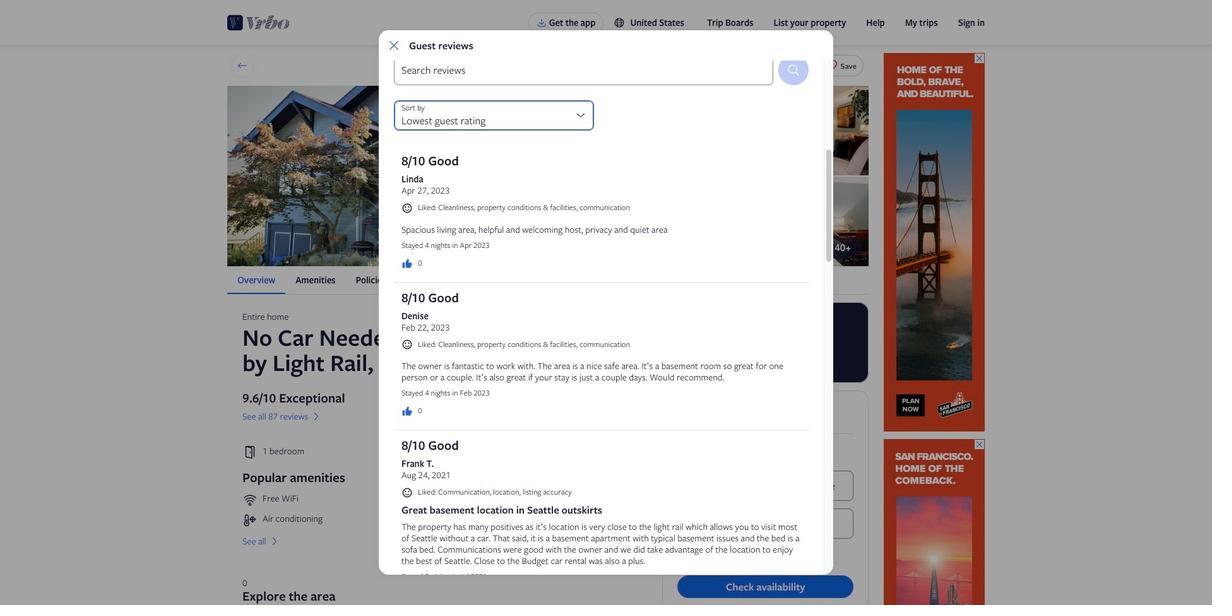 Task type: vqa. For each thing, say whether or not it's contained in the screenshot.
small image for first medium image
yes



Task type: locate. For each thing, give the bounding box(es) containing it.
room image
[[709, 86, 869, 176], [549, 177, 708, 266]]

2 small image from the top
[[402, 339, 413, 351]]

small image
[[402, 202, 413, 214], [402, 339, 413, 351], [402, 487, 413, 499]]

2 vertical spatial medium image
[[269, 536, 280, 547]]

0 vertical spatial medium image
[[402, 258, 413, 269]]

see all properties image
[[237, 60, 248, 71]]

show all 40 images image
[[818, 242, 830, 253]]

0 vertical spatial room image
[[709, 86, 869, 176]]

0 vertical spatial small image
[[402, 202, 413, 214]]

the light rail and busses will get you to and from my house, easily and cheaply. image
[[549, 86, 708, 176]]

1 vertical spatial medium image
[[402, 406, 413, 417]]

medium image for second small image from the top of the page
[[402, 406, 413, 417]]

None text field
[[394, 55, 773, 85]]

1 vertical spatial small image
[[402, 339, 413, 351]]

list item
[[242, 493, 439, 508], [444, 493, 640, 508], [242, 513, 439, 529]]

0 horizontal spatial room image
[[549, 177, 708, 266]]

dialog
[[379, 30, 833, 606]]

medium image
[[402, 258, 413, 269], [402, 406, 413, 417], [269, 536, 280, 547]]

medium image
[[311, 411, 322, 422]]

list
[[227, 266, 869, 294]]

share image
[[798, 60, 809, 71]]

2 vertical spatial small image
[[402, 487, 413, 499]]

your cozy space includes a firm queen bed with memory foam topper. image
[[709, 177, 869, 266]]



Task type: describe. For each thing, give the bounding box(es) containing it.
medium image for 1st small image from the top of the page
[[402, 258, 413, 269]]

3 small image from the top
[[402, 487, 413, 499]]

1 horizontal spatial room image
[[709, 86, 869, 176]]

cancel, go back to hotel details. image
[[386, 38, 402, 53]]

download the app button image
[[536, 18, 547, 28]]

1 vertical spatial room image
[[549, 177, 708, 266]]

search button image
[[786, 63, 801, 78]]

vrbo logo image
[[227, 13, 290, 33]]

small image
[[614, 17, 625, 28]]

exterior image
[[227, 86, 547, 266]]

1 small image from the top
[[402, 202, 413, 214]]



